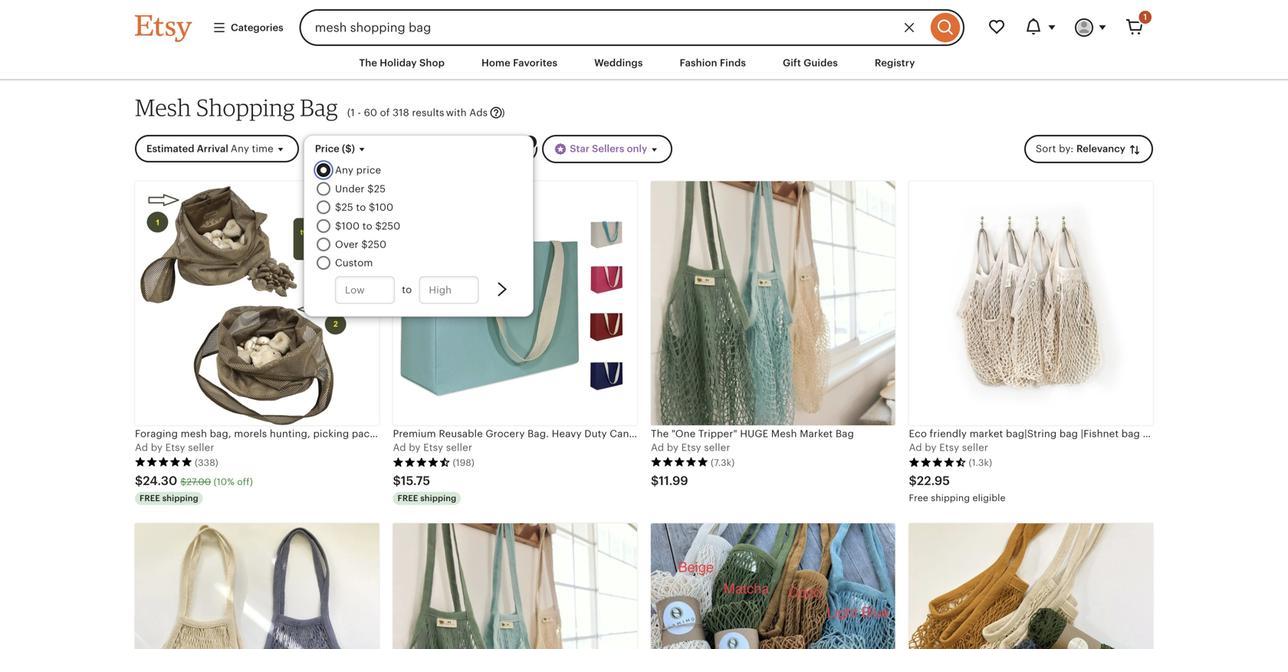 Task type: vqa. For each thing, say whether or not it's contained in the screenshot.
the 4.9 related to 9.99
no



Task type: locate. For each thing, give the bounding box(es) containing it.
any price under $25 $25 to $100 $100 to $250 over $250 custom
[[335, 165, 400, 269]]

registry
[[875, 57, 915, 69]]

3 a d b y etsy seller from the left
[[909, 442, 988, 454]]

d for 15.75
[[400, 442, 406, 454]]

2 a from the left
[[393, 442, 400, 454]]

1 horizontal spatial 4.5 out of 5 stars image
[[909, 457, 967, 468]]

mesh
[[135, 93, 191, 122], [771, 428, 797, 440]]

0 horizontal spatial 4.5 out of 5 stars image
[[393, 457, 451, 468]]

1 vertical spatial any
[[335, 165, 353, 176]]

3 seller from the left
[[704, 442, 730, 454]]

4 seller from the left
[[962, 442, 988, 454]]

$ 22.95 free shipping eligible
[[909, 474, 1006, 504]]

0 vertical spatial 1
[[1144, 12, 1147, 22]]

5 out of 5 stars image for a d
[[651, 457, 709, 468]]

5 out of 5 stars image
[[135, 457, 192, 468], [651, 457, 709, 468]]

sort by: relevancy image
[[1128, 143, 1142, 157]]

seller up (1.3k)
[[962, 442, 988, 454]]

0 vertical spatial the "one tripper" huge mesh market bag image
[[651, 181, 895, 426]]

b up 22.95
[[925, 442, 932, 454]]

a inside "the "one tripper" huge mesh market bag a d b y etsy seller"
[[651, 442, 658, 454]]

bag left '('
[[300, 93, 338, 122]]

($)
[[342, 143, 355, 155]]

a
[[135, 442, 142, 454], [393, 442, 400, 454], [651, 442, 658, 454], [909, 442, 916, 454]]

a up $ 24.30 $ 27.00 (10% off) free shipping
[[135, 442, 142, 454]]

2 seller from the left
[[446, 442, 472, 454]]

y up 22.95
[[931, 442, 937, 454]]

0 horizontal spatial $25
[[335, 202, 353, 213]]

a d b y etsy seller up (1.3k)
[[909, 442, 988, 454]]

1 a d b y etsy seller from the left
[[135, 442, 214, 454]]

etsy up 15.75
[[423, 442, 443, 454]]

price
[[315, 143, 339, 155]]

shipping inside $ 22.95 free shipping eligible
[[931, 493, 970, 504]]

estimated arrival any time
[[146, 143, 274, 155]]

weddings link
[[583, 49, 654, 77]]

mesh right huge
[[771, 428, 797, 440]]

3 y from the left
[[673, 442, 679, 454]]

a d b y etsy seller
[[135, 442, 214, 454], [393, 442, 472, 454], [909, 442, 988, 454]]

None search field
[[300, 9, 965, 46]]

5 out of 5 stars image up 24.30
[[135, 457, 192, 468]]

d up 24.30
[[142, 442, 148, 454]]

etsy down "one
[[681, 442, 701, 454]]

$100 up over
[[335, 220, 360, 232]]

$25 down price
[[367, 183, 386, 195]]

b up 24.30
[[151, 442, 157, 454]]

0 vertical spatial mesh
[[135, 93, 191, 122]]

d up 15.75
[[400, 442, 406, 454]]

$250 down $25 to $100 link
[[375, 220, 400, 232]]

$ for 11.99
[[651, 474, 659, 488]]

4.5 out of 5 stars image up 22.95
[[909, 457, 967, 468]]

(10%
[[214, 477, 235, 487]]

1 y from the left
[[157, 442, 163, 454]]

to down $25 to $100 link
[[362, 220, 372, 232]]

premium reusable grocery bag. heavy duty canvas shopping tote. water resistant interior liner. foldable design. customization available! image
[[393, 181, 637, 426]]

4 etsy from the left
[[939, 442, 959, 454]]

categories
[[231, 22, 283, 33]]

4 b from the left
[[925, 442, 932, 454]]

free
[[140, 494, 160, 504], [398, 494, 418, 504]]

any price link
[[335, 164, 381, 178]]

d up 22.95
[[916, 442, 922, 454]]

sellers
[[592, 143, 625, 155]]

price ($) button
[[304, 135, 380, 163]]

3 etsy from the left
[[681, 442, 701, 454]]

b up 15.75
[[409, 442, 415, 454]]

seller for 22.95
[[962, 442, 988, 454]]

3 a from the left
[[651, 442, 658, 454]]

2 a d b y etsy seller from the left
[[393, 442, 472, 454]]

0 horizontal spatial the
[[359, 57, 377, 69]]

shipping down 22.95
[[931, 493, 970, 504]]

60
[[364, 107, 377, 119]]

the for the holiday shop
[[359, 57, 377, 69]]

to down under $25 link
[[356, 202, 366, 213]]

1 vertical spatial bag
[[836, 428, 854, 440]]

gift
[[783, 57, 801, 69]]

etsy inside "the "one tripper" huge mesh market bag a d b y etsy seller"
[[681, 442, 701, 454]]

$25
[[367, 183, 386, 195], [335, 202, 353, 213]]

1 horizontal spatial 1
[[1144, 12, 1147, 22]]

the left "one
[[651, 428, 669, 440]]

shipping inside $ 24.30 $ 27.00 (10% off) free shipping
[[162, 494, 198, 504]]

High number field
[[419, 276, 479, 304]]

0 vertical spatial $100
[[369, 202, 393, 213]]

1 vertical spatial the
[[651, 428, 669, 440]]

0 vertical spatial bag
[[300, 93, 338, 122]]

2 d from the left
[[400, 442, 406, 454]]

1 horizontal spatial mesh
[[771, 428, 797, 440]]

the "one tripper" huge mesh market bag image
[[651, 181, 895, 426], [393, 524, 637, 650]]

1 4.5 out of 5 stars image from the left
[[393, 457, 451, 468]]

$
[[135, 474, 143, 488], [393, 474, 401, 488], [651, 474, 659, 488], [909, 474, 917, 488], [180, 477, 186, 487]]

2 b from the left
[[409, 442, 415, 454]]

b
[[151, 442, 157, 454], [409, 442, 415, 454], [667, 442, 673, 454], [925, 442, 932, 454]]

1 horizontal spatial a d b y etsy seller
[[393, 442, 472, 454]]

2 horizontal spatial shipping
[[931, 493, 970, 504]]

the "one tripper" huge mesh market bag a d b y etsy seller
[[651, 428, 854, 454]]

0 horizontal spatial 1
[[351, 107, 355, 119]]

1 seller from the left
[[188, 442, 214, 454]]

free inside $ 24.30 $ 27.00 (10% off) free shipping
[[140, 494, 160, 504]]

free down 15.75
[[398, 494, 418, 504]]

any
[[231, 143, 249, 155], [335, 165, 353, 176]]

4.5 out of 5 stars image for 15.75
[[393, 457, 451, 468]]

3 b from the left
[[667, 442, 673, 454]]

1 horizontal spatial free
[[398, 494, 418, 504]]

1 b from the left
[[151, 442, 157, 454]]

2 vertical spatial to
[[402, 284, 412, 296]]

0 horizontal spatial shipping
[[162, 494, 198, 504]]

a up "$ 11.99" at the right
[[651, 442, 658, 454]]

(198)
[[453, 458, 475, 468]]

2 etsy from the left
[[423, 442, 443, 454]]

fashion finds
[[680, 57, 746, 69]]

0 horizontal spatial the "one tripper" huge mesh market bag image
[[393, 524, 637, 650]]

0 horizontal spatial $100
[[335, 220, 360, 232]]

11.99
[[659, 474, 688, 488]]

under $25 link
[[335, 182, 386, 196]]

mesh shopping bag
[[135, 93, 338, 122]]

d up "$ 11.99" at the right
[[658, 442, 664, 454]]

a d b y etsy seller up (338)
[[135, 442, 214, 454]]

finds
[[720, 57, 746, 69]]

4 d from the left
[[916, 442, 922, 454]]

shipping down 15.75
[[420, 494, 456, 504]]

star
[[570, 143, 590, 155]]

etsy up 24.30
[[165, 442, 185, 454]]

y
[[157, 442, 163, 454], [415, 442, 421, 454], [673, 442, 679, 454], [931, 442, 937, 454]]

1 horizontal spatial 5 out of 5 stars image
[[651, 457, 709, 468]]

1 horizontal spatial any
[[335, 165, 353, 176]]

the
[[359, 57, 377, 69], [651, 428, 669, 440]]

1 5 out of 5 stars image from the left
[[135, 457, 192, 468]]

$ inside $ 15.75 free shipping
[[393, 474, 401, 488]]

1 vertical spatial $100
[[335, 220, 360, 232]]

$250 down $100 to $250 link
[[361, 239, 386, 251]]

(7.3k)
[[711, 458, 735, 468]]

seller up (338)
[[188, 442, 214, 454]]

4 y from the left
[[931, 442, 937, 454]]

shipping inside $ 15.75 free shipping
[[420, 494, 456, 504]]

over $250 link
[[335, 238, 386, 252]]

shipping for 15.75
[[420, 494, 456, 504]]

gift guides
[[783, 57, 838, 69]]

huge
[[740, 428, 769, 440]]

0 horizontal spatial any
[[231, 143, 249, 155]]

0 horizontal spatial bag
[[300, 93, 338, 122]]

seller up (198)
[[446, 442, 472, 454]]

1 link
[[1117, 9, 1153, 46]]

seller
[[188, 442, 214, 454], [446, 442, 472, 454], [704, 442, 730, 454], [962, 442, 988, 454]]

d
[[142, 442, 148, 454], [400, 442, 406, 454], [658, 442, 664, 454], [916, 442, 922, 454]]

shopping
[[196, 93, 295, 122]]

(1.3k)
[[969, 458, 992, 468]]

4 a from the left
[[909, 442, 916, 454]]

4.5 out of 5 stars image for 22.95
[[909, 457, 967, 468]]

categories button
[[201, 14, 295, 41]]

$25 down under
[[335, 202, 353, 213]]

any up under
[[335, 165, 353, 176]]

y down "one
[[673, 442, 679, 454]]

seller for 24.30
[[188, 442, 214, 454]]

$ for 22.95
[[909, 474, 917, 488]]

the left 'holiday'
[[359, 57, 377, 69]]

d for 22.95
[[916, 442, 922, 454]]

y up 15.75
[[415, 442, 421, 454]]

0 horizontal spatial mesh
[[135, 93, 191, 122]]

2 4.5 out of 5 stars image from the left
[[909, 457, 967, 468]]

star sellers only button
[[542, 135, 673, 164]]

1 d from the left
[[142, 442, 148, 454]]

arrival
[[197, 143, 228, 155]]

2 5 out of 5 stars image from the left
[[651, 457, 709, 468]]

weddings
[[594, 57, 643, 69]]

any inside any price under $25 $25 to $100 $100 to $250 over $250 custom
[[335, 165, 353, 176]]

$100 to $250 link
[[335, 219, 400, 233]]

seller down tripper"
[[704, 442, 730, 454]]

ads
[[470, 107, 488, 119]]

4.5 out of 5 stars image
[[393, 457, 451, 468], [909, 457, 967, 468]]

menu bar
[[107, 46, 1181, 81]]

y inside "the "one tripper" huge mesh market bag a d b y etsy seller"
[[673, 442, 679, 454]]

categories banner
[[107, 0, 1181, 46]]

b down "one
[[667, 442, 673, 454]]

time
[[252, 143, 274, 155]]

to
[[356, 202, 366, 213], [362, 220, 372, 232], [402, 284, 412, 296]]

etsy up 22.95
[[939, 442, 959, 454]]

1 horizontal spatial shipping
[[420, 494, 456, 504]]

the inside "the "one tripper" huge mesh market bag a d b y etsy seller"
[[651, 428, 669, 440]]

1 horizontal spatial the "one tripper" huge mesh market bag image
[[651, 181, 895, 426]]

sort by: relevancy
[[1036, 143, 1128, 155]]

1 vertical spatial the "one tripper" huge mesh market bag image
[[393, 524, 637, 650]]

2 horizontal spatial a d b y etsy seller
[[909, 442, 988, 454]]

bag right 'market'
[[836, 428, 854, 440]]

$ inside $ 22.95 free shipping eligible
[[909, 474, 917, 488]]

1 vertical spatial $25
[[335, 202, 353, 213]]

fashion finds link
[[668, 49, 758, 77]]

holiday
[[380, 57, 417, 69]]

etsy
[[165, 442, 185, 454], [423, 442, 443, 454], [681, 442, 701, 454], [939, 442, 959, 454]]

$ 15.75 free shipping
[[393, 474, 456, 504]]

318
[[393, 107, 409, 119]]

1
[[1144, 12, 1147, 22], [351, 107, 355, 119]]

the holiday shop link
[[348, 49, 456, 77]]

home favorites
[[482, 57, 558, 69]]

shipping down 27.00
[[162, 494, 198, 504]]

0 vertical spatial the
[[359, 57, 377, 69]]

1 free from the left
[[140, 494, 160, 504]]

a up free
[[909, 442, 916, 454]]

mesh up estimated
[[135, 93, 191, 122]]

y up 24.30
[[157, 442, 163, 454]]

2 y from the left
[[415, 442, 421, 454]]

$250
[[375, 220, 400, 232], [361, 239, 386, 251]]

1 a from the left
[[135, 442, 142, 454]]

to right low "number field"
[[402, 284, 412, 296]]

1 horizontal spatial the
[[651, 428, 669, 440]]

0 horizontal spatial free
[[140, 494, 160, 504]]

5 out of 5 stars image up 11.99
[[651, 457, 709, 468]]

1 etsy from the left
[[165, 442, 185, 454]]

0 vertical spatial to
[[356, 202, 366, 213]]

the inside the holiday shop "link"
[[359, 57, 377, 69]]

0 horizontal spatial a d b y etsy seller
[[135, 442, 214, 454]]

1 vertical spatial mesh
[[771, 428, 797, 440]]

bag
[[300, 93, 338, 122], [836, 428, 854, 440]]

free down 24.30
[[140, 494, 160, 504]]

a d b y etsy seller up (198)
[[393, 442, 472, 454]]

a up $ 15.75 free shipping on the left bottom of the page
[[393, 442, 400, 454]]

0 vertical spatial $25
[[367, 183, 386, 195]]

2 free from the left
[[398, 494, 418, 504]]

2 pc reusable grocery bags, crochet market bag, string shopping net bag, cotton mesh bags, summer beach net bag, zero waste gift for her image
[[135, 524, 379, 650]]

1 horizontal spatial bag
[[836, 428, 854, 440]]

4.5 out of 5 stars image up 15.75
[[393, 457, 451, 468]]

any left time
[[231, 143, 249, 155]]

bag inside "the "one tripper" huge mesh market bag a d b y etsy seller"
[[836, 428, 854, 440]]

0 horizontal spatial 5 out of 5 stars image
[[135, 457, 192, 468]]

$100 up $100 to $250 link
[[369, 202, 393, 213]]

3 d from the left
[[658, 442, 664, 454]]

1 vertical spatial to
[[362, 220, 372, 232]]



Task type: describe. For each thing, give the bounding box(es) containing it.
d inside "the "one tripper" huge mesh market bag a d b y etsy seller"
[[658, 442, 664, 454]]

registry link
[[863, 49, 927, 77]]

"one
[[672, 428, 696, 440]]

b for 22.95
[[925, 442, 932, 454]]

the holiday shop
[[359, 57, 445, 69]]

home favorites link
[[470, 49, 569, 77]]

5 out of 5 stars image for 1 - 60 of 318 results
[[135, 457, 192, 468]]

$ for 15.75
[[393, 474, 401, 488]]

b inside "the "one tripper" huge mesh market bag a d b y etsy seller"
[[667, 442, 673, 454]]

estimated
[[146, 143, 194, 155]]

guides
[[804, 57, 838, 69]]

with ads
[[446, 107, 488, 119]]

custom link
[[335, 258, 373, 269]]

seller for 15.75
[[446, 442, 472, 454]]

eligible
[[973, 493, 1006, 504]]

the for the "one tripper" huge mesh market bag a d b y etsy seller
[[651, 428, 669, 440]]

22.95
[[917, 474, 950, 488]]

price
[[356, 165, 381, 176]]

Low number field
[[335, 276, 395, 304]]

1 vertical spatial 1
[[351, 107, 355, 119]]

27.00
[[186, 477, 211, 487]]

star sellers only
[[570, 143, 647, 155]]

home
[[482, 57, 511, 69]]

$ 11.99
[[651, 474, 688, 488]]

market
[[800, 428, 833, 440]]

shop
[[419, 57, 445, 69]]

none search field inside categories banner
[[300, 9, 965, 46]]

Search for anything text field
[[300, 9, 927, 46]]

of
[[380, 107, 390, 119]]

1 vertical spatial $250
[[361, 239, 386, 251]]

off)
[[237, 477, 253, 487]]

a for 22.95
[[909, 442, 916, 454]]

custom
[[335, 258, 373, 269]]

15.75
[[401, 474, 430, 488]]

only
[[627, 143, 647, 155]]

free
[[909, 493, 929, 504]]

a d b y etsy seller for 15.75
[[393, 442, 472, 454]]

tripper"
[[699, 428, 737, 440]]

$ 24.30 $ 27.00 (10% off) free shipping
[[135, 474, 253, 504]]

gift guides link
[[771, 49, 850, 77]]

d for 24.30
[[142, 442, 148, 454]]

1 horizontal spatial $100
[[369, 202, 393, 213]]

with
[[446, 107, 467, 119]]

0 vertical spatial $250
[[375, 220, 400, 232]]

price ($)
[[315, 143, 355, 155]]

over
[[335, 239, 359, 251]]

by:
[[1059, 143, 1074, 155]]

results
[[412, 107, 444, 119]]

free inside $ 15.75 free shipping
[[398, 494, 418, 504]]

eco friendly market bag|string bag |fishnet bag | shopping bag ,|reusable shopping grocery bag| tote, mesh,4 pack by ekolojee +gift! gots image
[[909, 181, 1153, 426]]

)
[[502, 107, 505, 119]]

under
[[335, 183, 365, 195]]

0 vertical spatial any
[[231, 143, 249, 155]]

(
[[347, 107, 351, 119]]

seller inside "the "one tripper" huge mesh market bag a d b y etsy seller"
[[704, 442, 730, 454]]

etsy for 24.30
[[165, 442, 185, 454]]

menu bar containing the holiday shop
[[107, 46, 1181, 81]]

etsy for 15.75
[[423, 442, 443, 454]]

y for 24.30
[[157, 442, 163, 454]]

1 horizontal spatial $25
[[367, 183, 386, 195]]

a d b y etsy seller for 24.30
[[135, 442, 214, 454]]

a d b y etsy seller for 22.95
[[909, 442, 988, 454]]

fashion
[[680, 57, 717, 69]]

-
[[358, 107, 361, 119]]

mesh inside "the "one tripper" huge mesh market bag a d b y etsy seller"
[[771, 428, 797, 440]]

foraging mesh bag, morels hunting, picking pack, mushrooms, fruits, vegetables, berries gathering bag. christmas gift for her. image
[[135, 181, 379, 426]]

y for 15.75
[[415, 442, 421, 454]]

etsy for 22.95
[[939, 442, 959, 454]]

y for 22.95
[[931, 442, 937, 454]]

24.30
[[143, 474, 177, 488]]

1 inside 'link'
[[1144, 12, 1147, 22]]

a for 24.30
[[135, 442, 142, 454]]

b for 15.75
[[409, 442, 415, 454]]

relevancy
[[1077, 143, 1126, 155]]

$25 to $100 link
[[335, 201, 393, 215]]

favorites
[[513, 57, 558, 69]]

( 1 - 60 of 318 results
[[347, 107, 444, 119]]

4  foldable lightweight market bag, fishnet reusable cotton tote bags - grocery shopping bag - farmer market mesh produce bag - great gift image
[[651, 524, 895, 650]]

a for 15.75
[[393, 442, 400, 454]]

net market bag, crochet beach bag, reusable grocery bag, mesh produce cotton tote bag, string shopping zero waste bag image
[[909, 524, 1153, 650]]

$ for 24.30
[[135, 474, 143, 488]]

(338)
[[195, 458, 218, 468]]

b for 24.30
[[151, 442, 157, 454]]

select a price range option group
[[317, 164, 527, 312]]

shipping for 22.95
[[931, 493, 970, 504]]

sort
[[1036, 143, 1056, 155]]



